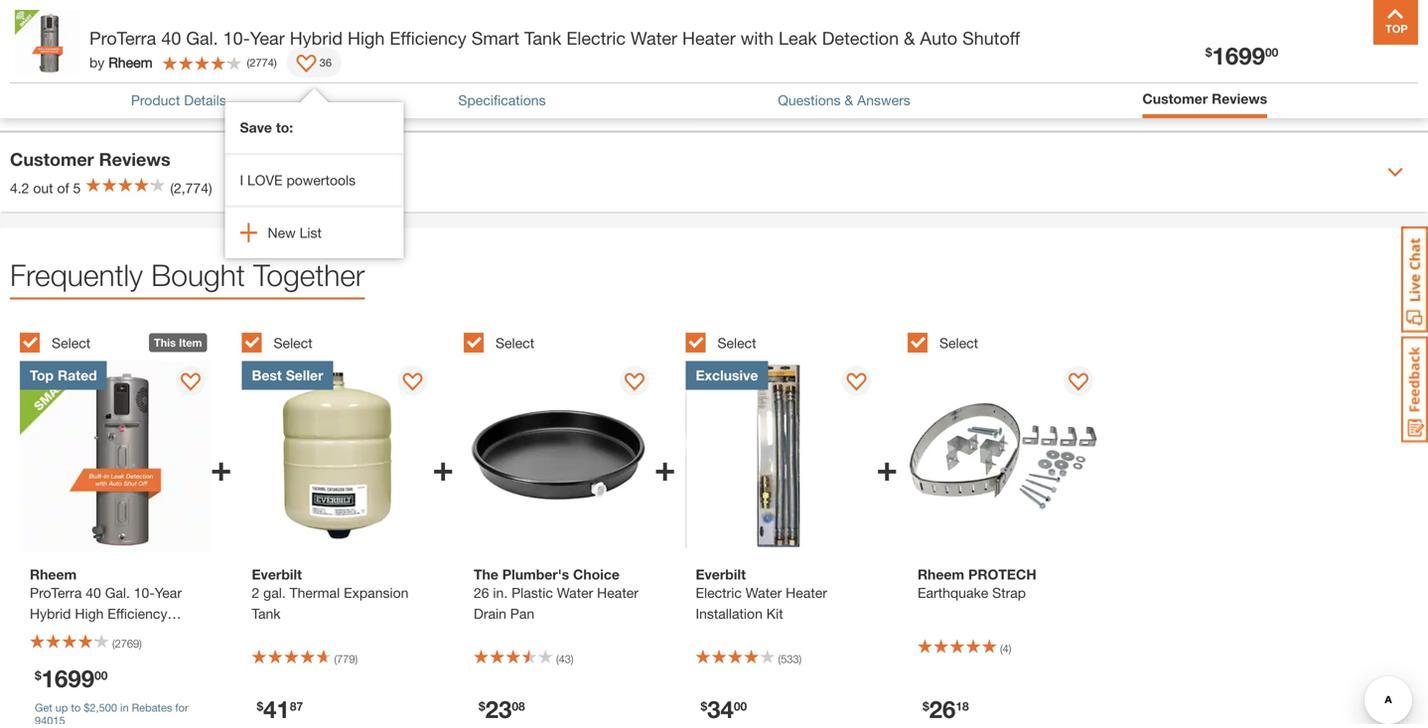 Task type: vqa. For each thing, say whether or not it's contained in the screenshot.
Services
no



Task type: describe. For each thing, give the bounding box(es) containing it.
( 779 )
[[334, 652, 358, 665]]

( 4 )
[[1000, 642, 1012, 655]]

this item
[[154, 336, 202, 349]]

to:
[[276, 119, 293, 136]]

0 vertical spatial electric
[[567, 27, 626, 49]]

high
[[348, 27, 385, 49]]

detection
[[822, 27, 899, 49]]

( 533 )
[[778, 652, 802, 665]]

) for 41
[[355, 652, 358, 665]]

26 inside 5 / 5 group
[[929, 695, 956, 723]]

1 horizontal spatial customer reviews
[[1143, 90, 1268, 107]]

feedback link image
[[1402, 336, 1428, 443]]

( 2774 )
[[247, 56, 277, 69]]

i love powertools button
[[225, 153, 404, 208]]

1 horizontal spatial $ 1699 00
[[1206, 41, 1279, 70]]

protech
[[968, 566, 1037, 582]]

everbilt electric water heater installation kit
[[696, 566, 827, 622]]

+ for 3 / 5 group
[[654, 446, 676, 489]]

list
[[300, 224, 322, 241]]

can
[[52, 10, 75, 27]]

2 vertical spatial &
[[845, 92, 853, 108]]

by
[[89, 54, 105, 71]]

of
[[57, 180, 69, 196]]

1 horizontal spatial questions
[[778, 92, 841, 108]]

auto
[[920, 27, 958, 49]]

2 gal. thermal expansion tank image
[[242, 361, 432, 552]]

1 horizontal spatial tank
[[525, 27, 562, 49]]

earthquake strap image
[[908, 361, 1098, 552]]

$ 23 08
[[479, 695, 525, 723]]

) for 26
[[1009, 642, 1012, 655]]

top button
[[1374, 0, 1418, 45]]

779
[[337, 652, 355, 665]]

leak
[[779, 27, 817, 49]]

best
[[252, 367, 282, 383]]

the plumber's choice 26 in. plastic water heater drain pan
[[474, 566, 639, 622]]

26 inside the plumber's choice 26 in. plastic water heater drain pan
[[474, 584, 489, 601]]

installation
[[696, 605, 763, 622]]

1 / 5 group
[[20, 321, 232, 724]]

2 / 5 group
[[242, 321, 454, 724]]

save
[[240, 119, 272, 136]]

electric inside everbilt electric water heater installation kit
[[696, 584, 742, 601]]

this
[[154, 336, 176, 349]]

select for 3 / 5 group
[[496, 335, 535, 351]]

earthquake
[[918, 584, 989, 601]]

4 display image from the left
[[1069, 373, 1088, 393]]

34
[[707, 695, 734, 723]]

1 horizontal spatial questions & answers
[[778, 92, 911, 108]]

( down 10-
[[247, 56, 250, 69]]

i love powertools
[[240, 172, 356, 188]]

together
[[253, 257, 365, 293]]

gal.
[[263, 584, 286, 601]]

year
[[250, 27, 285, 49]]

everbilt 2 gal. thermal expansion tank
[[252, 566, 409, 622]]

heater inside everbilt electric water heater installation kit
[[786, 584, 827, 601]]

4 / 5 group
[[686, 321, 898, 724]]

0 vertical spatial 00
[[1265, 45, 1279, 59]]

41
[[263, 695, 290, 723]]

expansion
[[344, 584, 409, 601]]

533
[[781, 652, 799, 665]]

rheem protech earthquake strap
[[918, 566, 1037, 601]]

improve
[[101, 10, 151, 27]]

rheem inside rheem protech earthquake strap
[[918, 566, 965, 582]]

shutoff
[[963, 27, 1020, 49]]

kit
[[767, 605, 783, 622]]

1699 inside '1 / 5' group
[[41, 664, 94, 692]]

$ 1699 00 inside '1 / 5' group
[[35, 664, 108, 692]]

i
[[240, 172, 243, 188]]

23
[[485, 695, 512, 723]]

$ for everbilt 2 gal. thermal expansion tank
[[257, 699, 263, 713]]

display image inside 4 / 5 group
[[847, 373, 866, 393]]

0 horizontal spatial questions
[[10, 67, 96, 88]]

select for 2 / 5 group
[[274, 335, 313, 351]]

everbilt for 41
[[252, 566, 302, 582]]

by rheem
[[89, 54, 153, 71]]

how
[[20, 10, 48, 27]]

product
[[131, 92, 180, 108]]

gal.
[[186, 27, 218, 49]]

4.2 out of 5
[[10, 180, 81, 196]]

the
[[474, 566, 499, 582]]

select for '1 / 5' group on the left of the page
[[52, 335, 91, 351]]

1 horizontal spatial 1699
[[1212, 41, 1265, 70]]

1 vertical spatial customer reviews
[[10, 148, 170, 170]]

3 / 5 group
[[464, 321, 676, 724]]

( 43 )
[[556, 652, 574, 665]]

rated
[[58, 367, 97, 383]]

details
[[184, 92, 226, 108]]

hybrid
[[290, 27, 343, 49]]

display image inside '36' 'dropdown button'
[[297, 55, 317, 74]]

out
[[33, 180, 53, 196]]

powertools
[[287, 172, 356, 188]]

proterra
[[89, 27, 156, 49]]

we
[[79, 10, 97, 27]]

) down year
[[274, 56, 277, 69]]

strap
[[992, 584, 1026, 601]]

1 horizontal spatial water
[[631, 27, 677, 49]]

0 horizontal spatial customer
[[10, 148, 94, 170]]

40
[[161, 27, 181, 49]]

information?
[[231, 10, 309, 27]]

08
[[512, 699, 525, 713]]

2
[[252, 584, 260, 601]]

item
[[179, 336, 202, 349]]

thermal
[[290, 584, 340, 601]]

exclusive
[[696, 367, 758, 383]]

water inside everbilt electric water heater installation kit
[[746, 584, 782, 601]]

feedback.
[[364, 10, 425, 27]]

36
[[320, 56, 332, 69]]

43
[[559, 652, 571, 665]]

new
[[268, 224, 296, 241]]

frequently
[[10, 257, 143, 293]]

save to:
[[240, 119, 293, 136]]

product details
[[131, 92, 226, 108]]

efficiency
[[390, 27, 467, 49]]

(2,774)
[[170, 180, 212, 196]]

in.
[[493, 584, 508, 601]]



Task type: locate. For each thing, give the bounding box(es) containing it.
display image
[[297, 55, 317, 74], [181, 373, 201, 393]]

0 vertical spatial customer reviews
[[1143, 90, 1268, 107]]

drain
[[474, 605, 506, 622]]

select inside '1 / 5' group
[[52, 335, 91, 351]]

how can we improve our product information? provide feedback. link
[[20, 10, 425, 27]]

customer reviews
[[1143, 90, 1268, 107], [10, 148, 170, 170]]

0 vertical spatial customer
[[1143, 90, 1208, 107]]

( inside 5 / 5 group
[[1000, 642, 1003, 655]]

+ inside 2 / 5 group
[[432, 446, 454, 489]]

heater
[[682, 27, 736, 49], [597, 584, 639, 601], [786, 584, 827, 601]]

customer
[[1143, 90, 1208, 107], [10, 148, 94, 170]]

0 vertical spatial questions
[[10, 67, 96, 88]]

5
[[73, 180, 81, 196]]

2 horizontal spatial heater
[[786, 584, 827, 601]]

2 select from the left
[[274, 335, 313, 351]]

1 horizontal spatial heater
[[682, 27, 736, 49]]

$ inside $ 34 00
[[701, 699, 707, 713]]

top rated
[[30, 367, 97, 383]]

1 select from the left
[[52, 335, 91, 351]]

1 horizontal spatial rheem
[[918, 566, 965, 582]]

0 horizontal spatial $ 1699 00
[[35, 664, 108, 692]]

0 horizontal spatial &
[[101, 67, 114, 88]]

0 vertical spatial 26
[[474, 584, 489, 601]]

) down everbilt electric water heater installation kit
[[799, 652, 802, 665]]

) inside 2 / 5 group
[[355, 652, 358, 665]]

new list
[[268, 224, 322, 241]]

product image image
[[15, 10, 79, 74]]

5 / 5 group
[[908, 321, 1120, 724]]

select for 5 / 5 group on the right of the page
[[940, 335, 978, 351]]

2 display image from the left
[[625, 373, 645, 393]]

questions down leak
[[778, 92, 841, 108]]

26 in. plastic water heater drain pan image
[[464, 361, 654, 552]]

0 horizontal spatial reviews
[[99, 148, 170, 170]]

0 horizontal spatial rheem
[[108, 54, 153, 71]]

+ inside 4 / 5 group
[[876, 446, 898, 489]]

$ inside $ 26 18
[[923, 699, 929, 713]]

select inside 5 / 5 group
[[940, 335, 978, 351]]

(
[[247, 56, 250, 69], [1000, 642, 1003, 655], [334, 652, 337, 665], [556, 652, 559, 665], [778, 652, 781, 665]]

seller
[[286, 367, 323, 383]]

$ for the plumber's choice 26 in. plastic water heater drain pan
[[479, 699, 485, 713]]

rheem
[[108, 54, 153, 71], [918, 566, 965, 582]]

new list button
[[225, 208, 404, 248]]

0 vertical spatial 1699
[[1212, 41, 1265, 70]]

0 vertical spatial answers
[[119, 67, 192, 88]]

everbilt for 34
[[696, 566, 746, 582]]

water inside the plumber's choice 26 in. plastic water heater drain pan
[[557, 584, 593, 601]]

heater left with on the right top of the page
[[682, 27, 736, 49]]

10-
[[223, 27, 250, 49]]

heater up 533
[[786, 584, 827, 601]]

display image left '36'
[[297, 55, 317, 74]]

smart
[[472, 27, 520, 49]]

26
[[474, 584, 489, 601], [929, 695, 956, 723]]

0 horizontal spatial everbilt
[[252, 566, 302, 582]]

electric water heater installation kit image
[[686, 361, 876, 552]]

frequently bought together
[[10, 257, 365, 293]]

$ 26 18
[[923, 695, 969, 723]]

live chat image
[[1402, 226, 1428, 333]]

specifications button
[[458, 90, 546, 111], [458, 90, 546, 111]]

caret image
[[1388, 164, 1404, 180]]

1 vertical spatial 26
[[929, 695, 956, 723]]

1 horizontal spatial customer
[[1143, 90, 1208, 107]]

reviews
[[1212, 90, 1268, 107], [99, 148, 170, 170]]

display image
[[403, 373, 423, 393], [625, 373, 645, 393], [847, 373, 866, 393], [1069, 373, 1088, 393]]

&
[[904, 27, 915, 49], [101, 67, 114, 88], [845, 92, 853, 108]]

answers up 'product'
[[119, 67, 192, 88]]

answers down detection
[[857, 92, 911, 108]]

heater down choice
[[597, 584, 639, 601]]

0 vertical spatial reviews
[[1212, 90, 1268, 107]]

answers
[[119, 67, 192, 88], [857, 92, 911, 108]]

1 horizontal spatial everbilt
[[696, 566, 746, 582]]

0 vertical spatial &
[[904, 27, 915, 49]]

select inside 3 / 5 group
[[496, 335, 535, 351]]

everbilt up gal. on the left of the page
[[252, 566, 302, 582]]

questions & answers down detection
[[778, 92, 911, 108]]

2 horizontal spatial 00
[[1265, 45, 1279, 59]]

our
[[155, 10, 175, 27]]

+ for 4 / 5 group
[[876, 446, 898, 489]]

$
[[1206, 45, 1212, 59], [35, 668, 41, 682], [257, 699, 263, 713], [479, 699, 485, 713], [701, 699, 707, 713], [923, 699, 929, 713]]

0 horizontal spatial water
[[557, 584, 593, 601]]

( down the plumber's choice 26 in. plastic water heater drain pan
[[556, 652, 559, 665]]

1 vertical spatial $ 1699 00
[[35, 664, 108, 692]]

) inside 5 / 5 group
[[1009, 642, 1012, 655]]

display image inside '1 / 5' group
[[181, 373, 201, 393]]

0 horizontal spatial electric
[[567, 27, 626, 49]]

specifications
[[458, 92, 546, 108]]

proterra 40 gal. 10-year hybrid high efficiency smart tank electric water heater with leak detection & auto shutoff
[[89, 27, 1020, 49]]

1 vertical spatial electric
[[696, 584, 742, 601]]

$ for rheem protech earthquake strap
[[923, 699, 929, 713]]

1 vertical spatial tank
[[252, 605, 281, 622]]

1 vertical spatial questions & answers
[[778, 92, 911, 108]]

1 vertical spatial &
[[101, 67, 114, 88]]

select inside 2 / 5 group
[[274, 335, 313, 351]]

tank right smart
[[525, 27, 562, 49]]

4
[[1003, 642, 1009, 655]]

$ for everbilt electric water heater installation kit
[[701, 699, 707, 713]]

select for 4 / 5 group
[[718, 335, 757, 351]]

everbilt inside everbilt electric water heater installation kit
[[696, 566, 746, 582]]

0 vertical spatial questions & answers
[[10, 67, 192, 88]]

1 vertical spatial customer
[[10, 148, 94, 170]]

2 horizontal spatial &
[[904, 27, 915, 49]]

top
[[30, 367, 54, 383]]

) inside 3 / 5 group
[[571, 652, 574, 665]]

1 vertical spatial display image
[[181, 373, 201, 393]]

2 horizontal spatial water
[[746, 584, 782, 601]]

1 vertical spatial answers
[[857, 92, 911, 108]]

1 vertical spatial 1699
[[41, 664, 94, 692]]

( for 34
[[778, 652, 781, 665]]

1 vertical spatial 00
[[94, 668, 108, 682]]

+ inside '1 / 5' group
[[210, 446, 232, 489]]

1 vertical spatial rheem
[[918, 566, 965, 582]]

love
[[247, 172, 283, 188]]

questions & answers down proterra
[[10, 67, 192, 88]]

1 vertical spatial questions
[[778, 92, 841, 108]]

( down "kit"
[[778, 652, 781, 665]]

plus image
[[240, 223, 258, 243]]

( inside 3 / 5 group
[[556, 652, 559, 665]]

0 vertical spatial $ 1699 00
[[1206, 41, 1279, 70]]

select
[[52, 335, 91, 351], [274, 335, 313, 351], [496, 335, 535, 351], [718, 335, 757, 351], [940, 335, 978, 351]]

0 horizontal spatial display image
[[181, 373, 201, 393]]

1 everbilt from the left
[[252, 566, 302, 582]]

0 vertical spatial rheem
[[108, 54, 153, 71]]

tank down gal. on the left of the page
[[252, 605, 281, 622]]

( down everbilt 2 gal. thermal expansion tank
[[334, 652, 337, 665]]

everbilt up installation in the bottom of the page
[[696, 566, 746, 582]]

rheem down proterra
[[108, 54, 153, 71]]

0 horizontal spatial answers
[[119, 67, 192, 88]]

( for 26
[[1000, 642, 1003, 655]]

questions
[[10, 67, 96, 88], [778, 92, 841, 108]]

1 horizontal spatial electric
[[696, 584, 742, 601]]

$ inside $ 23 08
[[479, 699, 485, 713]]

0 horizontal spatial customer reviews
[[10, 148, 170, 170]]

1 horizontal spatial display image
[[297, 55, 317, 74]]

18
[[956, 699, 969, 713]]

3 select from the left
[[496, 335, 535, 351]]

plastic
[[512, 584, 553, 601]]

electric
[[567, 27, 626, 49], [696, 584, 742, 601]]

questions & answers
[[10, 67, 192, 88], [778, 92, 911, 108]]

( for 41
[[334, 652, 337, 665]]

1 horizontal spatial 00
[[734, 699, 747, 713]]

0 horizontal spatial questions & answers
[[10, 67, 192, 88]]

& left auto
[[904, 27, 915, 49]]

5 select from the left
[[940, 335, 978, 351]]

everbilt inside everbilt 2 gal. thermal expansion tank
[[252, 566, 302, 582]]

$ 34 00
[[701, 695, 747, 723]]

36 button
[[287, 48, 342, 77]]

+ inside 3 / 5 group
[[654, 446, 676, 489]]

0 horizontal spatial 26
[[474, 584, 489, 601]]

1 horizontal spatial answers
[[857, 92, 911, 108]]

& down detection
[[845, 92, 853, 108]]

1 + from the left
[[210, 446, 232, 489]]

) down the plumber's choice 26 in. plastic water heater drain pan
[[571, 652, 574, 665]]

( down strap
[[1000, 642, 1003, 655]]

3 + from the left
[[654, 446, 676, 489]]

product details button
[[131, 90, 226, 111], [131, 90, 226, 111]]

87
[[290, 699, 303, 713]]

how can we improve our product information? provide feedback.
[[20, 10, 425, 27]]

pan
[[510, 605, 535, 622]]

0 vertical spatial tank
[[525, 27, 562, 49]]

) down expansion
[[355, 652, 358, 665]]

choice
[[573, 566, 620, 582]]

best seller
[[252, 367, 323, 383]]

2 + from the left
[[432, 446, 454, 489]]

0 horizontal spatial 1699
[[41, 664, 94, 692]]

tank inside everbilt 2 gal. thermal expansion tank
[[252, 605, 281, 622]]

( inside 4 / 5 group
[[778, 652, 781, 665]]

bought
[[151, 257, 245, 293]]

) inside 4 / 5 group
[[799, 652, 802, 665]]

3 display image from the left
[[847, 373, 866, 393]]

2774
[[250, 56, 274, 69]]

0 horizontal spatial 00
[[94, 668, 108, 682]]

1 horizontal spatial reviews
[[1212, 90, 1268, 107]]

with
[[741, 27, 774, 49]]

)
[[274, 56, 277, 69], [1009, 642, 1012, 655], [355, 652, 358, 665], [571, 652, 574, 665], [799, 652, 802, 665]]

4 + from the left
[[876, 446, 898, 489]]

select inside 4 / 5 group
[[718, 335, 757, 351]]

questions down can
[[10, 67, 96, 88]]

0 horizontal spatial tank
[[252, 605, 281, 622]]

1 vertical spatial reviews
[[99, 148, 170, 170]]

) down strap
[[1009, 642, 1012, 655]]

0 horizontal spatial heater
[[597, 584, 639, 601]]

$ inside '1 / 5' group
[[35, 668, 41, 682]]

rheem up earthquake
[[918, 566, 965, 582]]

) for 34
[[799, 652, 802, 665]]

) for 23
[[571, 652, 574, 665]]

00
[[1265, 45, 1279, 59], [94, 668, 108, 682], [734, 699, 747, 713]]

heater inside the plumber's choice 26 in. plastic water heater drain pan
[[597, 584, 639, 601]]

plumber's
[[502, 566, 569, 582]]

& down proterra
[[101, 67, 114, 88]]

4 select from the left
[[718, 335, 757, 351]]

$ 41 87
[[257, 695, 303, 723]]

product
[[179, 10, 227, 27]]

00 inside '1 / 5' group
[[94, 668, 108, 682]]

display image down "item"
[[181, 373, 201, 393]]

water
[[631, 27, 677, 49], [557, 584, 593, 601], [746, 584, 782, 601]]

2 vertical spatial 00
[[734, 699, 747, 713]]

tank
[[525, 27, 562, 49], [252, 605, 281, 622]]

provide
[[313, 10, 360, 27]]

$ inside $ 41 87
[[257, 699, 263, 713]]

1 horizontal spatial 26
[[929, 695, 956, 723]]

1 horizontal spatial &
[[845, 92, 853, 108]]

customer reviews button
[[1143, 88, 1268, 113], [1143, 88, 1268, 109]]

+ for 2 / 5 group
[[432, 446, 454, 489]]

0 vertical spatial display image
[[297, 55, 317, 74]]

1 display image from the left
[[403, 373, 423, 393]]

( for 23
[[556, 652, 559, 665]]

00 inside $ 34 00
[[734, 699, 747, 713]]

( inside 2 / 5 group
[[334, 652, 337, 665]]

2 everbilt from the left
[[696, 566, 746, 582]]



